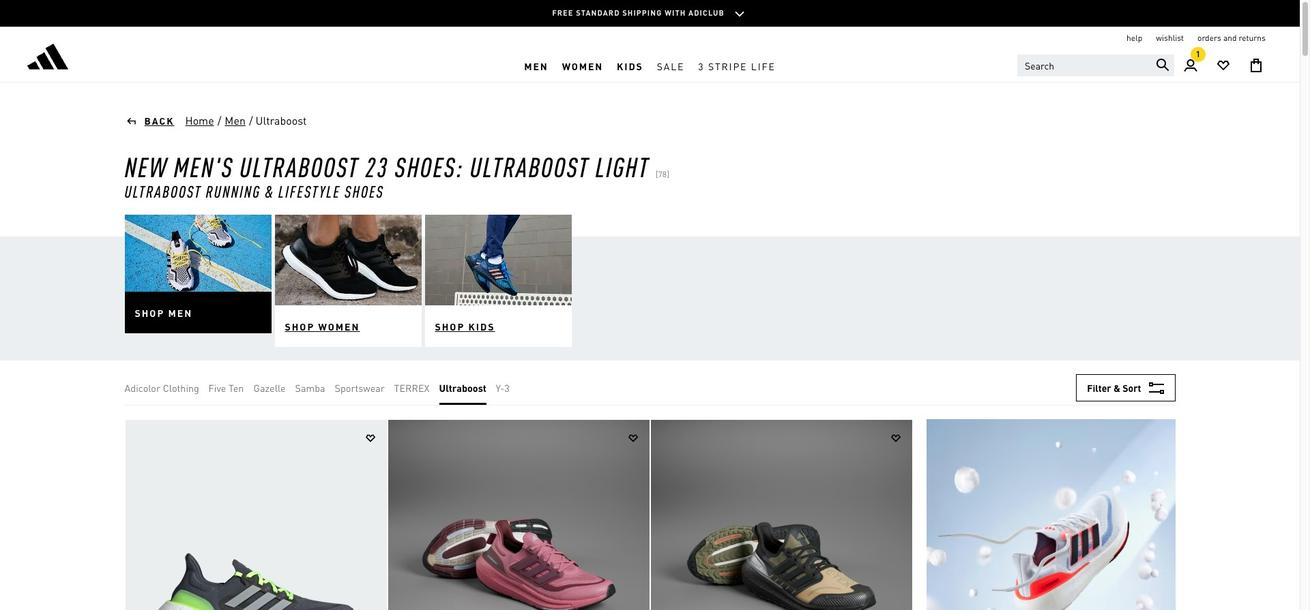 Task type: vqa. For each thing, say whether or not it's contained in the screenshot.
'Y-'
yes



Task type: locate. For each thing, give the bounding box(es) containing it.
wishlist
[[1156, 33, 1184, 43]]

23
[[365, 149, 389, 184]]

women up sportswear
[[318, 321, 360, 333]]

1 vertical spatial kids
[[468, 321, 495, 333]]

3 right ultraboost link in the left of the page
[[505, 382, 510, 395]]

filter & sort button
[[1076, 375, 1176, 402]]

running
[[206, 181, 261, 202]]

1 horizontal spatial &
[[1114, 382, 1121, 395]]

filter
[[1087, 382, 1112, 395]]

new
[[125, 149, 168, 184]]

shoes
[[345, 181, 384, 202]]

kids up ultraboost link in the left of the page
[[468, 321, 495, 333]]

adicolor clothing
[[125, 382, 199, 395]]

3 left the stripe
[[698, 60, 705, 72]]

women
[[562, 60, 603, 72], [318, 321, 360, 333]]

ultraboost
[[256, 113, 307, 128], [240, 149, 359, 184], [470, 149, 589, 184], [439, 382, 486, 395]]

& right running
[[265, 181, 274, 202]]

2 shop from the left
[[435, 321, 465, 333]]

1 horizontal spatial women
[[562, 60, 603, 72]]

&
[[265, 181, 274, 202], [1114, 382, 1121, 395]]

0 vertical spatial kids
[[617, 60, 643, 72]]

shop up ultraboost link in the left of the page
[[435, 321, 465, 333]]

1 shop from the left
[[285, 321, 315, 333]]

back button
[[125, 114, 174, 128]]

orders and returns
[[1198, 33, 1266, 43]]

kids
[[617, 60, 643, 72], [468, 321, 495, 333]]

shop up samba link
[[285, 321, 315, 333]]

1 horizontal spatial 3
[[698, 60, 705, 72]]

0 vertical spatial women
[[562, 60, 603, 72]]

gazelle link
[[254, 381, 286, 396]]

shipping
[[623, 8, 662, 18]]

1 horizontal spatial shop
[[435, 321, 465, 333]]

1 vertical spatial women
[[318, 321, 360, 333]]

women right men
[[562, 60, 603, 72]]

1 horizontal spatial kids
[[617, 60, 643, 72]]

standard
[[576, 8, 620, 18]]

3
[[698, 60, 705, 72], [505, 382, 510, 395]]

terrex
[[394, 382, 430, 395]]

ultraboost inside list
[[439, 382, 486, 395]]

ultraboost running & lifestyle shoes
[[125, 181, 384, 202]]

home
[[185, 113, 214, 128]]

0 horizontal spatial shop
[[285, 321, 315, 333]]

0 horizontal spatial kids
[[468, 321, 495, 333]]

2 list from the top
[[125, 371, 519, 406]]

0 horizontal spatial 3
[[505, 382, 510, 395]]

five ten
[[208, 382, 244, 395]]

shop kids link
[[425, 215, 572, 348]]

orders and returns link
[[1198, 33, 1266, 44]]

back
[[144, 115, 174, 127]]

women link
[[555, 50, 610, 82]]

1 list from the top
[[125, 215, 1176, 348]]

kids inside list
[[468, 321, 495, 333]]

shop
[[285, 321, 315, 333], [435, 321, 465, 333]]

0 vertical spatial 3
[[698, 60, 705, 72]]

1 vertical spatial 3
[[505, 382, 510, 395]]

0 vertical spatial list
[[125, 215, 1176, 348]]

help link
[[1127, 33, 1143, 44]]

free standard shipping with adiclub
[[552, 8, 725, 18]]

ultraboost
[[125, 181, 202, 202]]

sort
[[1123, 382, 1141, 395]]

1
[[1196, 45, 1201, 55]]

men's running yellow ultraboost light gore-tex running shoes image
[[651, 421, 912, 611]]

y-3
[[496, 382, 510, 395]]

shop women
[[285, 321, 360, 333]]

adicolor clothing link
[[125, 381, 199, 396]]

& left sort
[[1114, 382, 1121, 395]]

running pink ultraboost light running shoes new york together image
[[388, 421, 649, 611]]

3 inside y-3 link
[[505, 382, 510, 395]]

Search field
[[1018, 55, 1175, 76]]

men link
[[517, 50, 555, 82]]

1 vertical spatial list
[[125, 371, 519, 406]]

0 horizontal spatial &
[[265, 181, 274, 202]]

home link
[[185, 113, 215, 129]]

shop kids
[[435, 321, 495, 333]]

0 horizontal spatial women
[[318, 321, 360, 333]]

1 vertical spatial &
[[1114, 382, 1121, 395]]

list
[[125, 215, 1176, 348], [125, 371, 519, 406]]

kids left sale link
[[617, 60, 643, 72]]

orders
[[1198, 33, 1222, 43]]



Task type: describe. For each thing, give the bounding box(es) containing it.
help
[[1127, 33, 1143, 43]]

with
[[665, 8, 686, 18]]

[78]
[[656, 169, 669, 179]]

five ten link
[[208, 381, 244, 396]]

& inside button
[[1114, 382, 1121, 395]]

life
[[751, 60, 776, 72]]

sportswear
[[335, 382, 385, 395]]

shop for shop kids
[[435, 321, 465, 333]]

sportswear link
[[335, 381, 385, 396]]

3 inside 3 stripe life link
[[698, 60, 705, 72]]

samba
[[295, 382, 325, 395]]

y-
[[496, 382, 505, 395]]

samba link
[[295, 381, 325, 396]]

3 stripe life
[[698, 60, 776, 72]]

men's
[[174, 149, 234, 184]]

women inside main navigation element
[[562, 60, 603, 72]]

shop women link
[[275, 215, 421, 348]]

list containing shop women
[[125, 215, 1176, 348]]

men link
[[224, 113, 246, 129]]

men
[[524, 60, 548, 72]]

sale link
[[650, 50, 692, 82]]

free
[[552, 8, 574, 18]]

0 vertical spatial &
[[265, 181, 274, 202]]

ultraboost link
[[439, 381, 486, 396]]

terrex link
[[394, 381, 430, 396]]

lifestyle
[[278, 181, 340, 202]]

men
[[225, 113, 246, 128]]

kids link
[[610, 50, 650, 82]]

main navigation element
[[311, 50, 989, 82]]

shop for shop women
[[285, 321, 315, 333]]

and
[[1224, 33, 1237, 43]]

ten
[[229, 382, 244, 395]]

adicolor
[[125, 382, 160, 395]]

wishlist link
[[1156, 33, 1184, 44]]

image of floating ultraboost light running shoe. image
[[926, 420, 1176, 611]]

gazelle
[[254, 382, 286, 395]]

kids inside main navigation element
[[617, 60, 643, 72]]

filter & sort
[[1087, 382, 1141, 395]]

stripe
[[708, 60, 748, 72]]

new men's ultraboost 23 shoes: ultraboost light [78]
[[125, 149, 669, 184]]

1 link
[[1175, 43, 1207, 82]]

clothing
[[163, 382, 199, 395]]

light
[[595, 149, 650, 184]]

3 stripe life link
[[692, 50, 783, 82]]

five
[[208, 382, 226, 395]]

adiclub
[[689, 8, 725, 18]]

shoes:
[[395, 149, 464, 184]]

returns
[[1239, 33, 1266, 43]]

sale
[[657, 60, 685, 72]]

y-3 link
[[496, 381, 510, 396]]

men's running grey ultraboost light image
[[125, 421, 387, 611]]

list containing adicolor clothing
[[125, 371, 519, 406]]



